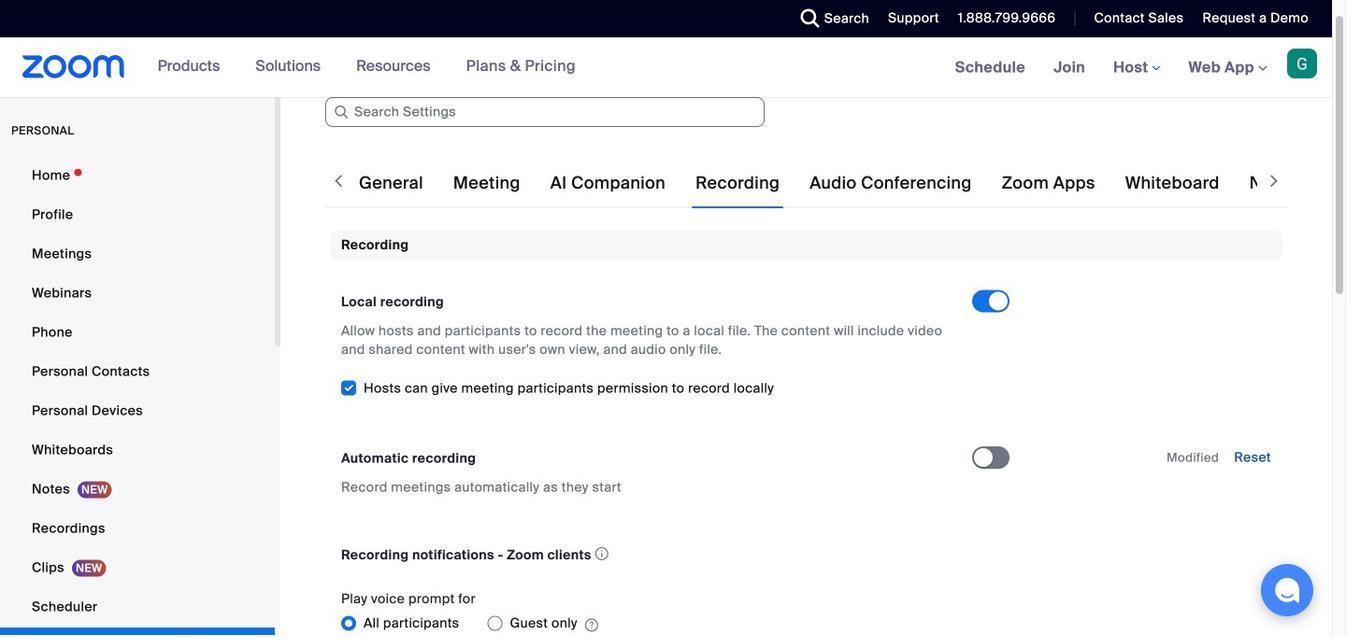 Task type: describe. For each thing, give the bounding box(es) containing it.
application inside recording element
[[341, 542, 956, 568]]

open chat image
[[1275, 578, 1301, 604]]

info outline image
[[595, 542, 609, 567]]

option group inside recording element
[[341, 609, 973, 636]]

tabs of my account settings page tab list
[[355, 157, 1347, 209]]

personal menu menu
[[0, 157, 275, 636]]

recording element
[[330, 231, 1283, 636]]

scroll left image
[[329, 172, 348, 191]]

learn more about guest only image
[[585, 618, 598, 634]]



Task type: vqa. For each thing, say whether or not it's contained in the screenshot.
1st pro
no



Task type: locate. For each thing, give the bounding box(es) containing it.
scroll right image
[[1265, 172, 1284, 191]]

profile picture image
[[1288, 49, 1318, 79]]

option group
[[341, 609, 973, 636]]

meetings navigation
[[941, 37, 1333, 99]]

application
[[341, 542, 956, 568]]

banner
[[0, 37, 1333, 99]]

Search Settings text field
[[325, 97, 765, 127]]

product information navigation
[[144, 37, 590, 97]]

zoom logo image
[[22, 55, 125, 79]]



